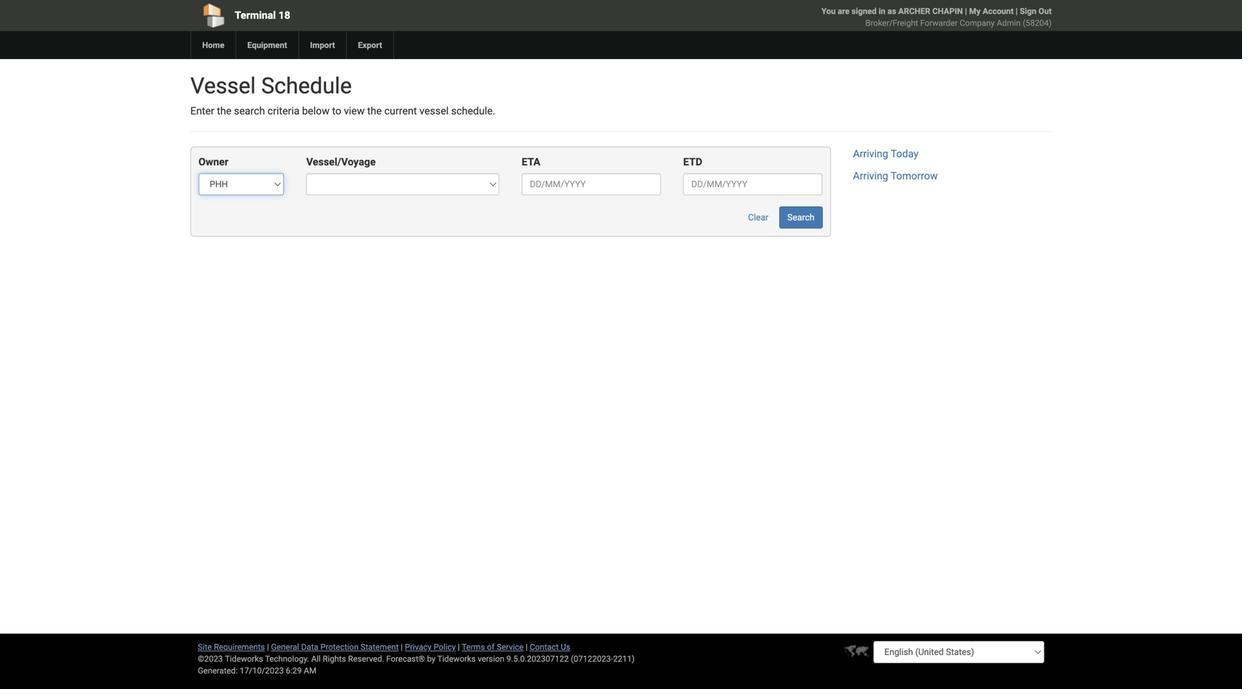 Task type: locate. For each thing, give the bounding box(es) containing it.
export link
[[346, 31, 393, 59]]

9.5.0.202307122
[[507, 655, 569, 664]]

are
[[838, 6, 850, 16]]

terms of service link
[[462, 643, 524, 653]]

in
[[879, 6, 886, 16]]

1 vertical spatial arriving
[[853, 170, 889, 182]]

reserved.
[[348, 655, 384, 664]]

generated:
[[198, 667, 238, 676]]

company
[[960, 18, 995, 28]]

by
[[427, 655, 436, 664]]

arriving down the arriving today
[[853, 170, 889, 182]]

6:29
[[286, 667, 302, 676]]

arriving up arriving tomorrow link
[[853, 148, 889, 160]]

the right view
[[367, 105, 382, 117]]

rights
[[323, 655, 346, 664]]

out
[[1039, 6, 1052, 16]]

am
[[304, 667, 317, 676]]

equipment link
[[236, 31, 298, 59]]

statement
[[361, 643, 399, 653]]

| left sign
[[1016, 6, 1018, 16]]

1 the from the left
[[217, 105, 232, 117]]

©2023 tideworks
[[198, 655, 263, 664]]

eta
[[522, 156, 541, 168]]

1 arriving from the top
[[853, 148, 889, 160]]

site
[[198, 643, 212, 653]]

|
[[965, 6, 967, 16], [1016, 6, 1018, 16], [267, 643, 269, 653], [401, 643, 403, 653], [458, 643, 460, 653], [526, 643, 528, 653]]

export
[[358, 40, 382, 50]]

1 horizontal spatial the
[[367, 105, 382, 117]]

2211)
[[613, 655, 635, 664]]

18
[[279, 9, 290, 21]]

the
[[217, 105, 232, 117], [367, 105, 382, 117]]

site requirements link
[[198, 643, 265, 653]]

| up forecast®
[[401, 643, 403, 653]]

tomorrow
[[891, 170, 938, 182]]

the right 'enter' at left
[[217, 105, 232, 117]]

0 horizontal spatial the
[[217, 105, 232, 117]]

schedule
[[261, 73, 352, 99]]

search button
[[779, 207, 823, 229]]

you are signed in as archer chapin | my account | sign out broker/freight forwarder company admin (58204)
[[822, 6, 1052, 28]]

enter
[[190, 105, 214, 117]]

signed
[[852, 6, 877, 16]]

data
[[301, 643, 318, 653]]

contact us link
[[530, 643, 570, 653]]

broker/freight
[[866, 18, 918, 28]]

search
[[788, 213, 815, 223]]

| up 9.5.0.202307122
[[526, 643, 528, 653]]

arriving tomorrow link
[[853, 170, 938, 182]]

0 vertical spatial arriving
[[853, 148, 889, 160]]

version
[[478, 655, 505, 664]]

general data protection statement link
[[271, 643, 399, 653]]

service
[[497, 643, 524, 653]]

archer
[[899, 6, 931, 16]]

today
[[891, 148, 919, 160]]

| left my
[[965, 6, 967, 16]]

2 arriving from the top
[[853, 170, 889, 182]]

you
[[822, 6, 836, 16]]

clear button
[[740, 207, 777, 229]]

terminal
[[235, 9, 276, 21]]

arriving tomorrow
[[853, 170, 938, 182]]

chapin
[[933, 6, 963, 16]]

contact
[[530, 643, 559, 653]]

home
[[202, 40, 224, 50]]

arriving
[[853, 148, 889, 160], [853, 170, 889, 182]]

equipment
[[247, 40, 287, 50]]

privacy
[[405, 643, 432, 653]]

vessel/voyage
[[306, 156, 376, 168]]

forwarder
[[921, 18, 958, 28]]

arriving today
[[853, 148, 919, 160]]



Task type: describe. For each thing, give the bounding box(es) containing it.
search
[[234, 105, 265, 117]]

vessel schedule enter the search criteria below to view the current vessel schedule.
[[190, 73, 496, 117]]

2 the from the left
[[367, 105, 382, 117]]

arriving today link
[[853, 148, 919, 160]]

terminal 18 link
[[190, 0, 536, 31]]

as
[[888, 6, 896, 16]]

protection
[[320, 643, 359, 653]]

etd
[[683, 156, 703, 168]]

view
[[344, 105, 365, 117]]

sign out link
[[1020, 6, 1052, 16]]

account
[[983, 6, 1014, 16]]

ETA text field
[[522, 173, 661, 196]]

(58204)
[[1023, 18, 1052, 28]]

| left 'general'
[[267, 643, 269, 653]]

arriving for arriving today
[[853, 148, 889, 160]]

vessel
[[420, 105, 449, 117]]

arriving for arriving tomorrow
[[853, 170, 889, 182]]

import
[[310, 40, 335, 50]]

schedule.
[[451, 105, 496, 117]]

| up tideworks at the left
[[458, 643, 460, 653]]

owner
[[199, 156, 228, 168]]

17/10/2023
[[240, 667, 284, 676]]

import link
[[298, 31, 346, 59]]

current
[[384, 105, 417, 117]]

of
[[487, 643, 495, 653]]

policy
[[434, 643, 456, 653]]

sign
[[1020, 6, 1037, 16]]

privacy policy link
[[405, 643, 456, 653]]

my
[[969, 6, 981, 16]]

all
[[311, 655, 321, 664]]

home link
[[190, 31, 236, 59]]

clear
[[748, 213, 769, 223]]

us
[[561, 643, 570, 653]]

terms
[[462, 643, 485, 653]]

forecast®
[[386, 655, 425, 664]]

below
[[302, 105, 330, 117]]

site requirements | general data protection statement | privacy policy | terms of service | contact us ©2023 tideworks technology. all rights reserved. forecast® by tideworks version 9.5.0.202307122 (07122023-2211) generated: 17/10/2023 6:29 am
[[198, 643, 635, 676]]

criteria
[[268, 105, 300, 117]]

general
[[271, 643, 299, 653]]

technology.
[[265, 655, 309, 664]]

to
[[332, 105, 341, 117]]

requirements
[[214, 643, 265, 653]]

(07122023-
[[571, 655, 613, 664]]

my account link
[[969, 6, 1014, 16]]

tideworks
[[438, 655, 476, 664]]

ETD text field
[[683, 173, 823, 196]]

vessel
[[190, 73, 256, 99]]

terminal 18
[[235, 9, 290, 21]]

admin
[[997, 18, 1021, 28]]



Task type: vqa. For each thing, say whether or not it's contained in the screenshot.
not
no



